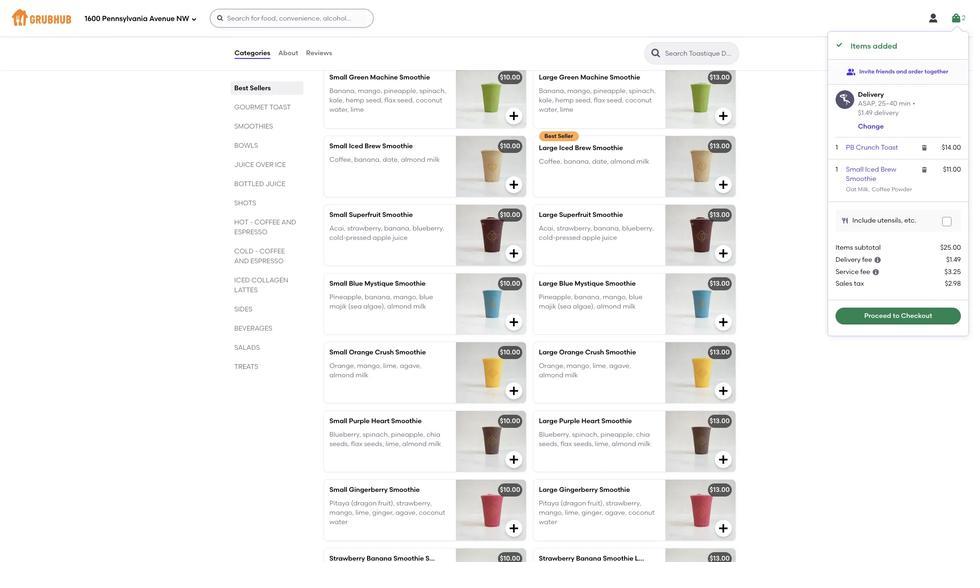 Task type: describe. For each thing, give the bounding box(es) containing it.
lime, down "large purple heart smoothie"
[[595, 440, 610, 448]]

strawberry banana smoothie small image
[[456, 549, 526, 562]]

delivery icon image
[[836, 90, 855, 109]]

acai, strawberry, banana, blueberry, cold-pressed apple juice for small superfruit smoothie
[[330, 224, 445, 242]]

large gingerberry smoothie image
[[666, 480, 736, 541]]

collagen
[[251, 277, 288, 284]]

Search for food, convenience, alcohol... search field
[[210, 9, 374, 28]]

pennsylvania
[[102, 14, 148, 23]]

banana, for small iced brew smoothie
[[354, 156, 381, 164]]

pineapple, for small green machine smoothie
[[384, 87, 418, 95]]

iced collagen lattes
[[234, 277, 288, 294]]

items added
[[851, 42, 898, 51]]

mango, down large gingerberry smoothie
[[539, 509, 564, 517]]

acai, for large
[[539, 224, 555, 232]]

pressed for large
[[556, 234, 581, 242]]

green for large
[[559, 74, 579, 82]]

about
[[278, 49, 298, 57]]

subtotal
[[855, 244, 881, 252]]

$25.00
[[941, 244, 961, 252]]

small for banana, mango, pineapple, spinach, kale, hemp seed, flax seed, coconut water, lime
[[330, 74, 348, 82]]

sides tab
[[234, 305, 300, 314]]

small inside small iced brew smoothie
[[847, 165, 864, 173]]

(dragon for large
[[561, 499, 586, 507]]

service fee
[[836, 268, 871, 276]]

kale, for large
[[539, 96, 554, 104]]

$2.98
[[945, 280, 961, 288]]

include utensils, etc.
[[853, 216, 917, 224]]

0 vertical spatial smoothies
[[322, 46, 383, 57]]

pitaya (dragon fruit), strawberry, mango, lime, ginger, agave, coconut water for large gingerberry smoothie
[[539, 499, 655, 526]]

delivery asap, 25–40 min • $1.49 delivery
[[859, 91, 916, 117]]

over
[[256, 161, 273, 169]]

espresso for hot
[[234, 228, 267, 236]]

items for items subtotal
[[836, 244, 854, 252]]

invite friends and order together button
[[847, 63, 949, 80]]

apple for large superfruit smoothie
[[582, 234, 601, 242]]

superfruit for large
[[559, 211, 591, 219]]

include
[[853, 216, 876, 224]]

$14.00
[[942, 144, 961, 152]]

water for small
[[330, 518, 348, 526]]

avenue
[[149, 14, 175, 23]]

toast
[[881, 144, 899, 152]]

25–40
[[879, 100, 898, 108]]

iced inside small iced brew smoothie
[[866, 165, 880, 173]]

strawberry, down small gingerberry smoothie
[[397, 499, 432, 507]]

majik for large
[[539, 303, 556, 311]]

$13.00 for blueberry, spinach, pineapple, chia seeds, flax seeds, lime, almond milk
[[710, 417, 730, 425]]

large for large iced brew smoothie
[[539, 144, 558, 152]]

machine for large
[[581, 74, 608, 82]]

proceed
[[865, 312, 892, 320]]

$10.00 for large gingerberry smoothie
[[500, 486, 520, 494]]

flax down small green machine smoothie
[[385, 96, 396, 104]]

to
[[893, 312, 900, 320]]

0 horizontal spatial brew
[[365, 142, 381, 150]]

banana, for large blue mystique smoothie
[[575, 293, 601, 301]]

pb crunch toast
[[847, 144, 899, 152]]

1 for pb
[[836, 144, 838, 152]]

large for large superfruit smoothie
[[539, 211, 558, 219]]

1 horizontal spatial brew
[[575, 144, 591, 152]]

lime, down small gingerberry smoothie
[[356, 509, 371, 517]]

about button
[[278, 36, 299, 70]]

apple for small superfruit smoothie
[[373, 234, 391, 242]]

juice over ice tab
[[234, 160, 300, 170]]

powder
[[892, 186, 913, 193]]

service
[[836, 268, 859, 276]]

etc.
[[905, 216, 917, 224]]

main navigation navigation
[[0, 0, 974, 36]]

coffee
[[872, 186, 891, 193]]

chia for small purple heart smoothie
[[427, 431, 441, 439]]

hemp for small
[[346, 96, 364, 104]]

pb crunch toast link
[[847, 144, 899, 152]]

small for orange, mango, lime, agave, almond milk
[[330, 349, 348, 357]]

reviews button
[[306, 36, 333, 70]]

mango, down the large orange crush smoothie at right bottom
[[567, 362, 591, 370]]

and for hot - coffee and espresso
[[281, 218, 296, 226]]

flax down small purple heart smoothie
[[351, 440, 363, 448]]

strawberry, down large gingerberry smoothie
[[606, 499, 642, 507]]

invite friends and order together
[[860, 68, 949, 75]]

beverages
[[234, 325, 272, 333]]

large green machine smoothie image
[[666, 68, 736, 128]]

flax down large green machine smoothie
[[594, 96, 606, 104]]

blueberry, spinach, pineapple, chia seeds, flax seeds, lime, almond milk for large purple heart smoothie
[[539, 431, 651, 448]]

tax
[[854, 280, 865, 288]]

agave, down small gingerberry smoothie
[[396, 509, 417, 517]]

4 seeds, from the left
[[574, 440, 594, 448]]

$11.00
[[944, 165, 961, 173]]

mystique for large
[[575, 280, 604, 288]]

sales
[[836, 280, 853, 288]]

blue for large blue mystique smoothie
[[629, 293, 643, 301]]

sides
[[234, 306, 252, 313]]

best seller
[[545, 133, 573, 140]]

bowls
[[234, 142, 258, 150]]

bottled
[[234, 180, 264, 188]]

mango, down small gingerberry smoothie
[[330, 509, 354, 517]]

cold - coffee and espresso
[[234, 247, 285, 265]]

coffee, banana, date, almond milk for small iced brew smoothie
[[330, 156, 440, 164]]

espresso for cold
[[250, 257, 284, 265]]

delivery fee
[[836, 256, 873, 264]]

svg image for small green machine smoothie
[[508, 111, 520, 122]]

iced collagen lattes tab
[[234, 276, 300, 295]]

change button
[[859, 122, 884, 132]]

2 $13.00 from the top
[[710, 142, 730, 150]]

categories button
[[234, 36, 271, 70]]

friends
[[876, 68, 895, 75]]

- for cold
[[255, 247, 258, 255]]

people icon image
[[847, 67, 856, 77]]

2 seeds, from the left
[[364, 440, 384, 448]]

smoothies inside tab
[[234, 123, 273, 131]]

1600 pennsylvania avenue nw
[[85, 14, 189, 23]]

mango, down small green machine smoothie
[[358, 87, 383, 95]]

asap,
[[859, 100, 877, 108]]

delivery for fee
[[836, 256, 861, 264]]

small superfruit smoothie
[[330, 211, 413, 219]]

large blue mystique smoothie
[[539, 280, 636, 288]]

large purple heart smoothie
[[539, 417, 632, 425]]

crunch
[[856, 144, 880, 152]]

seller
[[558, 133, 573, 140]]

$13.00 for pineapple, banana, mango, blue majik (sea algae), almond milk
[[710, 280, 730, 288]]

toast
[[269, 103, 291, 111]]

cold
[[234, 247, 253, 255]]

large orange crush smoothie image
[[666, 343, 736, 403]]

search icon image
[[651, 48, 662, 59]]

gourmet toast
[[234, 103, 291, 111]]

pineapple, for small
[[330, 293, 363, 301]]

sales tax
[[836, 280, 865, 288]]

and for cold - coffee and espresso
[[234, 257, 249, 265]]

change
[[859, 123, 884, 131]]

large green machine smoothie
[[539, 74, 641, 82]]

2 seed, from the left
[[398, 96, 414, 104]]

chia for large purple heart smoothie
[[636, 431, 650, 439]]

large iced brew smoothie image
[[666, 136, 736, 197]]

0 horizontal spatial iced
[[349, 142, 363, 150]]

agave, down large gingerberry smoothie
[[605, 509, 627, 517]]

utensils,
[[878, 216, 903, 224]]

0 horizontal spatial small iced brew smoothie
[[330, 142, 413, 150]]

cold- for small
[[330, 234, 346, 242]]

orange, for large
[[539, 362, 565, 370]]

shots
[[234, 199, 256, 207]]

small green machine smoothie
[[330, 74, 430, 82]]

treats
[[234, 363, 258, 371]]

pineapple, for large purple heart smoothie
[[601, 431, 635, 439]]

1 horizontal spatial iced
[[559, 144, 574, 152]]

and
[[897, 68, 907, 75]]

large iced brew smoothie
[[539, 144, 623, 152]]

categories
[[235, 49, 271, 57]]

svg image inside items added tooltip
[[921, 144, 929, 152]]

blueberry, for large superfruit smoothie
[[622, 224, 654, 232]]

pb
[[847, 144, 855, 152]]

small for pitaya (dragon fruit), strawberry, mango, lime, ginger, agave, coconut water
[[330, 486, 348, 494]]

small blue mystique smoothie
[[330, 280, 426, 288]]

hot
[[234, 218, 248, 226]]

small for acai, strawberry, banana, blueberry, cold-pressed apple juice
[[330, 211, 348, 219]]

gourmet toast tab
[[234, 102, 300, 112]]

small iced brew smoothie image
[[456, 136, 526, 197]]

agave, down the large orange crush smoothie at right bottom
[[610, 362, 631, 370]]

blueberry, for small superfruit smoothie
[[413, 224, 445, 232]]

machine for small
[[370, 74, 398, 82]]

$10.00 for large blue mystique smoothie
[[500, 280, 520, 288]]

$13.00 for acai, strawberry, banana, blueberry, cold-pressed apple juice
[[710, 211, 730, 219]]

proceed to checkout button
[[836, 308, 961, 325]]

banana, for large iced brew smoothie
[[564, 157, 591, 165]]

best sellers
[[234, 84, 271, 92]]

mango, down large green machine smoothie
[[568, 87, 592, 95]]

lattes
[[234, 286, 258, 294]]

orange, mango, lime, agave, almond milk for small
[[330, 362, 422, 379]]

reviews
[[306, 49, 332, 57]]

pitaya (dragon fruit), strawberry, mango, lime, ginger, agave, coconut water for small gingerberry smoothie
[[330, 499, 445, 526]]

small gingerberry smoothie
[[330, 486, 420, 494]]

bottled juice
[[234, 180, 285, 188]]

large gingerberry smoothie
[[539, 486, 630, 494]]

large superfruit smoothie
[[539, 211, 623, 219]]

1 horizontal spatial $1.49
[[947, 256, 961, 264]]

items subtotal
[[836, 244, 881, 252]]

coffee for hot
[[254, 218, 280, 226]]

2 button
[[951, 10, 966, 27]]

oat milk coffee powder
[[847, 186, 913, 193]]

pineapple, for large
[[539, 293, 573, 301]]

blue for small
[[349, 280, 363, 288]]

1 seed, from the left
[[366, 96, 383, 104]]

mystique for small
[[365, 280, 394, 288]]

strawberry, down small superfruit smoothie on the left top
[[347, 224, 383, 232]]



Task type: vqa. For each thing, say whether or not it's contained in the screenshot.


Task type: locate. For each thing, give the bounding box(es) containing it.
1 orange, mango, lime, agave, almond milk from the left
[[330, 362, 422, 379]]

lime for large
[[560, 106, 574, 114]]

0 horizontal spatial acai, strawberry, banana, blueberry, cold-pressed apple juice
[[330, 224, 445, 242]]

hemp down large green machine smoothie
[[556, 96, 574, 104]]

coffee down shots tab
[[254, 218, 280, 226]]

1 pineapple, from the left
[[330, 293, 363, 301]]

0 horizontal spatial algae),
[[364, 303, 386, 311]]

coffee inside "hot - coffee and espresso"
[[254, 218, 280, 226]]

$10.00 for large purple heart smoothie
[[500, 417, 520, 425]]

0 horizontal spatial juice
[[393, 234, 408, 242]]

(sea for small
[[348, 303, 362, 311]]

0 vertical spatial and
[[281, 218, 296, 226]]

items left added
[[851, 42, 871, 51]]

gourmet
[[234, 103, 268, 111]]

1 horizontal spatial blueberry, spinach, pineapple, chia seeds, flax seeds, lime, almond milk
[[539, 431, 651, 448]]

small iced brew smoothie inside items added tooltip
[[847, 165, 897, 183]]

oat
[[847, 186, 857, 193]]

mango, down small orange crush smoothie
[[357, 362, 382, 370]]

1 ginger, from the left
[[372, 509, 394, 517]]

1 water, from the left
[[330, 106, 349, 114]]

2 pitaya (dragon fruit), strawberry, mango, lime, ginger, agave, coconut water from the left
[[539, 499, 655, 526]]

juice for small superfruit smoothie
[[393, 234, 408, 242]]

2 lime from the left
[[560, 106, 574, 114]]

juice over ice
[[234, 161, 286, 169]]

1 vertical spatial -
[[255, 247, 258, 255]]

2 pressed from the left
[[556, 234, 581, 242]]

0 vertical spatial fee
[[863, 256, 873, 264]]

together
[[925, 68, 949, 75]]

hemp down small green machine smoothie
[[346, 96, 364, 104]]

2 pitaya from the left
[[539, 499, 559, 507]]

ice
[[275, 161, 286, 169]]

1 vertical spatial coffee
[[259, 247, 285, 255]]

0 horizontal spatial best
[[234, 84, 248, 92]]

checkout
[[902, 312, 933, 320]]

1 blue from the left
[[420, 293, 433, 301]]

- right hot
[[250, 218, 253, 226]]

0 horizontal spatial blueberry,
[[413, 224, 445, 232]]

2 fruit), from the left
[[588, 499, 605, 507]]

2 water, from the left
[[539, 106, 559, 114]]

water
[[330, 518, 348, 526], [539, 518, 558, 526]]

orange, mango, lime, agave, almond milk down small orange crush smoothie
[[330, 362, 422, 379]]

banana, mango, pineapple, spinach, kale, hemp seed, flax seed, coconut water, lime down small green machine smoothie
[[330, 87, 446, 114]]

fee
[[863, 256, 873, 264], [861, 268, 871, 276]]

banana, for small
[[330, 87, 356, 95]]

crush for large
[[585, 349, 604, 357]]

orange, down small orange crush smoothie
[[330, 362, 356, 370]]

1 seeds, from the left
[[330, 440, 350, 448]]

pitaya (dragon fruit), strawberry, mango, lime, ginger, agave, coconut water down large gingerberry smoothie
[[539, 499, 655, 526]]

1 horizontal spatial (sea
[[558, 303, 572, 311]]

items up delivery fee
[[836, 244, 854, 252]]

date, for small iced brew smoothie
[[383, 156, 400, 164]]

2 (dragon from the left
[[561, 499, 586, 507]]

coffee, for large
[[539, 157, 562, 165]]

espresso inside "hot - coffee and espresso"
[[234, 228, 267, 236]]

milk
[[858, 186, 869, 193]]

pineapple, down small purple heart smoothie
[[391, 431, 425, 439]]

2 large from the top
[[539, 144, 558, 152]]

heart for small
[[371, 417, 390, 425]]

1 hemp from the left
[[346, 96, 364, 104]]

best for best seller
[[545, 133, 557, 140]]

1 horizontal spatial orange,
[[539, 362, 565, 370]]

pressed for small
[[346, 234, 371, 242]]

large for large green machine smoothie
[[539, 74, 558, 82]]

blueberry, spinach, pineapple, chia seeds, flax seeds, lime, almond milk down small purple heart smoothie
[[330, 431, 441, 448]]

1 horizontal spatial pressed
[[556, 234, 581, 242]]

majik for small
[[330, 303, 347, 311]]

pineapple, down large green machine smoothie
[[594, 87, 628, 95]]

5 large from the top
[[539, 349, 558, 357]]

fruit), down large gingerberry smoothie
[[588, 499, 605, 507]]

best inside best sellers tab
[[234, 84, 248, 92]]

acai, down small superfruit smoothie on the left top
[[330, 224, 346, 232]]

heart
[[371, 417, 390, 425], [582, 417, 600, 425]]

banana, mango, pineapple, spinach, kale, hemp seed, flax seed, coconut water, lime for small
[[330, 87, 446, 114]]

1 horizontal spatial and
[[281, 218, 296, 226]]

1 vertical spatial small iced brew smoothie
[[847, 165, 897, 183]]

banana,
[[354, 156, 381, 164], [564, 157, 591, 165], [384, 224, 411, 232], [594, 224, 621, 232], [365, 293, 392, 301], [575, 293, 601, 301]]

$10.00 for large orange crush smoothie
[[500, 349, 520, 357]]

fee for delivery fee
[[863, 256, 873, 264]]

1 horizontal spatial juice
[[602, 234, 617, 242]]

1 superfruit from the left
[[349, 211, 381, 219]]

1 pitaya (dragon fruit), strawberry, mango, lime, ginger, agave, coconut water from the left
[[330, 499, 445, 526]]

acai, down large superfruit smoothie
[[539, 224, 555, 232]]

2 1 from the top
[[836, 165, 838, 173]]

and inside "hot - coffee and espresso"
[[281, 218, 296, 226]]

2 acai, strawberry, banana, blueberry, cold-pressed apple juice from the left
[[539, 224, 654, 242]]

- right cold
[[255, 247, 258, 255]]

blueberry, for small
[[330, 431, 361, 439]]

algae), down small blue mystique smoothie
[[364, 303, 386, 311]]

blueberry, spinach, pineapple, chia seeds, flax seeds, lime, almond milk for small purple heart smoothie
[[330, 431, 441, 448]]

1 1 from the top
[[836, 144, 838, 152]]

1 acai, strawberry, banana, blueberry, cold-pressed apple juice from the left
[[330, 224, 445, 242]]

orange, mango, lime, agave, almond milk down the large orange crush smoothie at right bottom
[[539, 362, 631, 379]]

superfruit for small
[[349, 211, 381, 219]]

small iced brew smoothie link
[[847, 165, 897, 183]]

smoothie
[[400, 74, 430, 82], [610, 74, 641, 82], [383, 142, 413, 150], [593, 144, 623, 152], [847, 175, 877, 183], [383, 211, 413, 219], [593, 211, 623, 219], [395, 280, 426, 288], [606, 280, 636, 288], [396, 349, 426, 357], [606, 349, 637, 357], [391, 417, 422, 425], [602, 417, 632, 425], [389, 486, 420, 494], [600, 486, 630, 494]]

0 horizontal spatial heart
[[371, 417, 390, 425]]

0 horizontal spatial coffee, banana, date, almond milk
[[330, 156, 440, 164]]

banana, mango, pineapple, spinach, kale, hemp seed, flax seed, coconut water, lime down large green machine smoothie
[[539, 87, 656, 114]]

orange, mango, lime, agave, almond milk
[[330, 362, 422, 379], [539, 362, 631, 379]]

1 gingerberry from the left
[[349, 486, 388, 494]]

pressed down small superfruit smoothie on the left top
[[346, 234, 371, 242]]

juice
[[234, 161, 254, 169], [265, 180, 285, 188]]

apple down small superfruit smoothie on the left top
[[373, 234, 391, 242]]

pineapple, for large green machine smoothie
[[594, 87, 628, 95]]

1 horizontal spatial heart
[[582, 417, 600, 425]]

0 vertical spatial delivery
[[859, 91, 884, 98]]

pineapple, banana, mango, blue majik (sea algae), almond milk
[[330, 293, 433, 311], [539, 293, 643, 311]]

green for small
[[349, 74, 369, 82]]

pineapple, down small blue mystique smoothie
[[330, 293, 363, 301]]

gingerberry for large
[[559, 486, 598, 494]]

1 horizontal spatial lime
[[560, 106, 574, 114]]

banana, for large
[[539, 87, 566, 95]]

delivery
[[859, 91, 884, 98], [836, 256, 861, 264]]

1 vertical spatial espresso
[[250, 257, 284, 265]]

juice down small superfruit smoothie on the left top
[[393, 234, 408, 242]]

blue for small blue mystique smoothie
[[420, 293, 433, 301]]

strawberry,
[[347, 224, 383, 232], [557, 224, 592, 232], [397, 499, 432, 507], [606, 499, 642, 507]]

2 gingerberry from the left
[[559, 486, 598, 494]]

0 horizontal spatial blueberry, spinach, pineapple, chia seeds, flax seeds, lime, almond milk
[[330, 431, 441, 448]]

6 large from the top
[[539, 417, 558, 425]]

juice down bowls
[[234, 161, 254, 169]]

pineapple,
[[330, 293, 363, 301], [539, 293, 573, 301]]

1 fruit), from the left
[[378, 499, 395, 507]]

beverages tab
[[234, 324, 300, 334]]

1 blueberry, from the left
[[413, 224, 445, 232]]

delivery inside delivery asap, 25–40 min • $1.49 delivery
[[859, 91, 884, 98]]

2 apple from the left
[[582, 234, 601, 242]]

0 horizontal spatial apple
[[373, 234, 391, 242]]

blueberry, spinach, pineapple, chia seeds, flax seeds, lime, almond milk down "large purple heart smoothie"
[[539, 431, 651, 448]]

proceed to checkout
[[865, 312, 933, 320]]

(sea down large blue mystique smoothie
[[558, 303, 572, 311]]

1 horizontal spatial water
[[539, 518, 558, 526]]

small for pineapple, banana, mango, blue majik (sea algae), almond milk
[[330, 280, 348, 288]]

2 orange, from the left
[[539, 362, 565, 370]]

coffee inside cold - coffee and espresso
[[259, 247, 285, 255]]

1 vertical spatial items
[[836, 244, 854, 252]]

2 orange, mango, lime, agave, almond milk from the left
[[539, 362, 631, 379]]

2 superfruit from the left
[[559, 211, 591, 219]]

heart for large
[[582, 417, 600, 425]]

svg image inside 2 button
[[951, 13, 962, 24]]

0 horizontal spatial blue
[[349, 280, 363, 288]]

small purple heart smoothie
[[330, 417, 422, 425]]

1 vertical spatial $1.49
[[947, 256, 961, 264]]

small blue mystique smoothie image
[[456, 274, 526, 335]]

•
[[913, 100, 916, 108]]

$1.49 down asap,
[[859, 109, 873, 117]]

small orange crush smoothie
[[330, 349, 426, 357]]

small orange crush smoothie image
[[456, 343, 526, 403]]

1 (sea from the left
[[348, 303, 362, 311]]

(sea for large
[[558, 303, 572, 311]]

cold- down small superfruit smoothie on the left top
[[330, 234, 346, 242]]

0 horizontal spatial blueberry,
[[330, 431, 361, 439]]

orange for small
[[349, 349, 374, 357]]

2 horizontal spatial iced
[[866, 165, 880, 173]]

0 horizontal spatial water,
[[330, 106, 349, 114]]

hemp
[[346, 96, 364, 104], [556, 96, 574, 104]]

cold- down large superfruit smoothie
[[539, 234, 556, 242]]

lime
[[351, 106, 364, 114], [560, 106, 574, 114]]

0 vertical spatial -
[[250, 218, 253, 226]]

0 horizontal spatial crush
[[375, 349, 394, 357]]

milk
[[427, 156, 440, 164], [637, 157, 650, 165], [414, 303, 426, 311], [623, 303, 636, 311], [356, 371, 369, 379], [565, 371, 578, 379], [429, 440, 441, 448], [638, 440, 651, 448]]

lime, down small orange crush smoothie
[[383, 362, 398, 370]]

5 $13.00 from the top
[[710, 349, 730, 357]]

large
[[539, 74, 558, 82], [539, 144, 558, 152], [539, 211, 558, 219], [539, 280, 558, 288], [539, 349, 558, 357], [539, 417, 558, 425], [539, 486, 558, 494]]

1 apple from the left
[[373, 234, 391, 242]]

(dragon down small gingerberry smoothie
[[351, 499, 377, 507]]

2 ginger, from the left
[[582, 509, 604, 517]]

2 cold- from the left
[[539, 234, 556, 242]]

acai, strawberry, banana, blueberry, cold-pressed apple juice down small superfruit smoothie on the left top
[[330, 224, 445, 242]]

1 horizontal spatial acai, strawberry, banana, blueberry, cold-pressed apple juice
[[539, 224, 654, 242]]

- for hot
[[250, 218, 253, 226]]

coffee for cold
[[259, 247, 285, 255]]

2 green from the left
[[559, 74, 579, 82]]

delivery
[[875, 109, 899, 117]]

svg image
[[928, 13, 940, 24], [216, 15, 224, 22], [508, 111, 520, 122], [921, 144, 929, 152], [718, 248, 729, 259], [508, 317, 520, 328], [508, 386, 520, 397], [718, 386, 729, 397], [718, 454, 729, 466], [508, 523, 520, 534]]

2
[[962, 14, 966, 22]]

cold- for large
[[539, 234, 556, 242]]

banana, mango, pineapple, spinach, kale, hemp seed, flax seed, coconut water, lime for large
[[539, 87, 656, 114]]

2 algae), from the left
[[573, 303, 595, 311]]

3 $10.00 from the top
[[500, 211, 520, 219]]

1 horizontal spatial machine
[[581, 74, 608, 82]]

2 blueberry, spinach, pineapple, chia seeds, flax seeds, lime, almond milk from the left
[[539, 431, 651, 448]]

small superfruit smoothie image
[[456, 205, 526, 266]]

bottled juice tab
[[234, 179, 300, 189]]

coffee down hot - coffee and espresso tab at top
[[259, 247, 285, 255]]

1 horizontal spatial juice
[[265, 180, 285, 188]]

1 horizontal spatial coffee,
[[539, 157, 562, 165]]

lime down small green machine smoothie
[[351, 106, 364, 114]]

0 vertical spatial 1
[[836, 144, 838, 152]]

agave,
[[400, 362, 422, 370], [610, 362, 631, 370], [396, 509, 417, 517], [605, 509, 627, 517]]

sellers
[[250, 84, 271, 92]]

delivery for asap,
[[859, 91, 884, 98]]

espresso up collagen
[[250, 257, 284, 265]]

1 banana, from the left
[[330, 87, 356, 95]]

0 horizontal spatial purple
[[349, 417, 370, 425]]

cold - coffee and espresso tab
[[234, 247, 300, 266]]

svg image for large orange crush smoothie
[[718, 386, 729, 397]]

svg image for small orange crush smoothie
[[508, 386, 520, 397]]

2 banana, mango, pineapple, spinach, kale, hemp seed, flax seed, coconut water, lime from the left
[[539, 87, 656, 114]]

fee down the subtotal at the top right
[[863, 256, 873, 264]]

1 horizontal spatial banana, mango, pineapple, spinach, kale, hemp seed, flax seed, coconut water, lime
[[539, 87, 656, 114]]

pitaya for small
[[330, 499, 350, 507]]

2 banana, from the left
[[539, 87, 566, 95]]

mango,
[[358, 87, 383, 95], [568, 87, 592, 95], [393, 293, 418, 301], [603, 293, 628, 301], [357, 362, 382, 370], [567, 362, 591, 370], [330, 509, 354, 517], [539, 509, 564, 517]]

spinach,
[[420, 87, 446, 95], [629, 87, 656, 95], [363, 431, 390, 439], [572, 431, 599, 439]]

svg image for small blue mystique smoothie
[[508, 317, 520, 328]]

0 horizontal spatial green
[[349, 74, 369, 82]]

fee up tax
[[861, 268, 871, 276]]

7 large from the top
[[539, 486, 558, 494]]

juice down large superfruit smoothie
[[602, 234, 617, 242]]

4 seed, from the left
[[607, 96, 624, 104]]

small iced brew smoothie
[[330, 142, 413, 150], [847, 165, 897, 183]]

1600
[[85, 14, 100, 23]]

items
[[851, 42, 871, 51], [836, 244, 854, 252]]

small for coffee, banana, date, almond milk
[[330, 142, 348, 150]]

2 crush from the left
[[585, 349, 604, 357]]

lime up the "seller"
[[560, 106, 574, 114]]

7 $10.00 from the top
[[500, 486, 520, 494]]

1 kale, from the left
[[330, 96, 344, 104]]

4 large from the top
[[539, 280, 558, 288]]

blueberry, down small purple heart smoothie
[[330, 431, 361, 439]]

2 chia from the left
[[636, 431, 650, 439]]

large for large blue mystique smoothie
[[539, 280, 558, 288]]

lime,
[[383, 362, 398, 370], [593, 362, 608, 370], [386, 440, 401, 448], [595, 440, 610, 448], [356, 509, 371, 517], [565, 509, 580, 517]]

shots tab
[[234, 198, 300, 208]]

banana, for small blue mystique smoothie
[[365, 293, 392, 301]]

min
[[899, 100, 911, 108]]

1 horizontal spatial majik
[[539, 303, 556, 311]]

2 kale, from the left
[[539, 96, 554, 104]]

coffee, for small
[[330, 156, 353, 164]]

1 horizontal spatial kale,
[[539, 96, 554, 104]]

1 algae), from the left
[[364, 303, 386, 311]]

best sellers tab
[[234, 83, 300, 93]]

apple down large superfruit smoothie
[[582, 234, 601, 242]]

gingerberry
[[349, 486, 388, 494], [559, 486, 598, 494]]

pineapple, banana, mango, blue majik (sea algae), almond milk down small blue mystique smoothie
[[330, 293, 433, 311]]

svg image for large superfruit smoothie
[[718, 248, 729, 259]]

blueberry,
[[413, 224, 445, 232], [622, 224, 654, 232]]

1 orange from the left
[[349, 349, 374, 357]]

3 $13.00 from the top
[[710, 211, 730, 219]]

smoothie inside small iced brew smoothie
[[847, 175, 877, 183]]

1 vertical spatial smoothies
[[234, 123, 273, 131]]

orange
[[349, 349, 374, 357], [559, 349, 584, 357]]

small for blueberry, spinach, pineapple, chia seeds, flax seeds, lime, almond milk
[[330, 417, 348, 425]]

4 $10.00 from the top
[[500, 280, 520, 288]]

1 horizontal spatial pitaya (dragon fruit), strawberry, mango, lime, ginger, agave, coconut water
[[539, 499, 655, 526]]

0 horizontal spatial kale,
[[330, 96, 344, 104]]

banana, mango, pineapple, spinach, kale, hemp seed, flax seed, coconut water, lime
[[330, 87, 446, 114], [539, 87, 656, 114]]

1 horizontal spatial blue
[[629, 293, 643, 301]]

1 horizontal spatial coffee, banana, date, almond milk
[[539, 157, 650, 165]]

salads tab
[[234, 343, 300, 353]]

1 horizontal spatial orange
[[559, 349, 584, 357]]

hot - coffee and espresso tab
[[234, 218, 300, 237]]

1 left pb at the top of page
[[836, 144, 838, 152]]

and down cold
[[234, 257, 249, 265]]

1 horizontal spatial smoothies
[[322, 46, 383, 57]]

$1.49 up $3.25 at the top of the page
[[947, 256, 961, 264]]

flax down "large purple heart smoothie"
[[561, 440, 572, 448]]

1 horizontal spatial date,
[[592, 157, 609, 165]]

banana, down large green machine smoothie
[[539, 87, 566, 95]]

2 acai, from the left
[[539, 224, 555, 232]]

1 heart from the left
[[371, 417, 390, 425]]

1 horizontal spatial fruit),
[[588, 499, 605, 507]]

0 horizontal spatial pitaya (dragon fruit), strawberry, mango, lime, ginger, agave, coconut water
[[330, 499, 445, 526]]

svg image
[[951, 13, 962, 24], [191, 16, 197, 22], [836, 41, 844, 49], [718, 111, 729, 122], [921, 166, 929, 173], [508, 179, 520, 191], [718, 179, 729, 191], [842, 217, 849, 224], [945, 219, 950, 224], [508, 248, 520, 259], [874, 256, 882, 264], [872, 269, 880, 276], [718, 317, 729, 328], [508, 454, 520, 466], [718, 523, 729, 534]]

acai, strawberry, banana, blueberry, cold-pressed apple juice down large superfruit smoothie
[[539, 224, 654, 242]]

best for best sellers
[[234, 84, 248, 92]]

algae), for large
[[573, 303, 595, 311]]

1 horizontal spatial orange, mango, lime, agave, almond milk
[[539, 362, 631, 379]]

0 vertical spatial juice
[[234, 161, 254, 169]]

juice for large superfruit smoothie
[[602, 234, 617, 242]]

pitaya down large gingerberry smoothie
[[539, 499, 559, 507]]

invite
[[860, 68, 875, 75]]

pressed down large superfruit smoothie
[[556, 234, 581, 242]]

2 blueberry, from the left
[[622, 224, 654, 232]]

and inside cold - coffee and espresso
[[234, 257, 249, 265]]

(sea down small blue mystique smoothie
[[348, 303, 362, 311]]

almond
[[401, 156, 426, 164], [611, 157, 635, 165], [387, 303, 412, 311], [597, 303, 622, 311], [330, 371, 354, 379], [539, 371, 564, 379], [402, 440, 427, 448], [612, 440, 637, 448]]

ginger,
[[372, 509, 394, 517], [582, 509, 604, 517]]

strawberry banana smoothie large image
[[666, 549, 736, 562]]

0 horizontal spatial coffee,
[[330, 156, 353, 164]]

0 horizontal spatial cold-
[[330, 234, 346, 242]]

2 blueberry, from the left
[[539, 431, 571, 439]]

juice down ice
[[265, 180, 285, 188]]

acai, strawberry, banana, blueberry, cold-pressed apple juice
[[330, 224, 445, 242], [539, 224, 654, 242]]

date, for large iced brew smoothie
[[592, 157, 609, 165]]

1 horizontal spatial acai,
[[539, 224, 555, 232]]

1 pitaya from the left
[[330, 499, 350, 507]]

0 horizontal spatial pineapple,
[[330, 293, 363, 301]]

1 majik from the left
[[330, 303, 347, 311]]

1 horizontal spatial hemp
[[556, 96, 574, 104]]

iced
[[234, 277, 250, 284]]

0 horizontal spatial blue
[[420, 293, 433, 301]]

small gingerberry smoothie image
[[456, 480, 526, 541]]

espresso down hot
[[234, 228, 267, 236]]

acai, strawberry, banana, blueberry, cold-pressed apple juice for large superfruit smoothie
[[539, 224, 654, 242]]

1 $10.00 from the top
[[500, 74, 520, 82]]

2 $10.00 from the top
[[500, 142, 520, 150]]

agave, down small orange crush smoothie
[[400, 362, 422, 370]]

blueberry,
[[330, 431, 361, 439], [539, 431, 571, 439]]

1 crush from the left
[[375, 349, 394, 357]]

flax
[[385, 96, 396, 104], [594, 96, 606, 104], [351, 440, 363, 448], [561, 440, 572, 448]]

0 vertical spatial small iced brew smoothie
[[330, 142, 413, 150]]

small purple heart smoothie image
[[456, 411, 526, 472]]

1 machine from the left
[[370, 74, 398, 82]]

3 seeds, from the left
[[539, 440, 559, 448]]

1 juice from the left
[[393, 234, 408, 242]]

1 horizontal spatial superfruit
[[559, 211, 591, 219]]

1 vertical spatial and
[[234, 257, 249, 265]]

nw
[[177, 14, 189, 23]]

0 horizontal spatial chia
[[427, 431, 441, 439]]

mango, down small blue mystique smoothie
[[393, 293, 418, 301]]

kale, for small
[[330, 96, 344, 104]]

pitaya down small gingerberry smoothie
[[330, 499, 350, 507]]

coconut
[[416, 96, 442, 104], [626, 96, 652, 104], [419, 509, 445, 517], [629, 509, 655, 517]]

espresso inside cold - coffee and espresso
[[250, 257, 284, 265]]

0 horizontal spatial pressed
[[346, 234, 371, 242]]

6 $13.00 from the top
[[710, 417, 730, 425]]

ginger, down small gingerberry smoothie
[[372, 509, 394, 517]]

order
[[909, 68, 924, 75]]

$3.25
[[945, 268, 961, 276]]

majik
[[330, 303, 347, 311], [539, 303, 556, 311]]

water, for small
[[330, 106, 349, 114]]

gingerberry for small
[[349, 486, 388, 494]]

majik down small blue mystique smoothie
[[330, 303, 347, 311]]

juice
[[393, 234, 408, 242], [602, 234, 617, 242]]

1 horizontal spatial pitaya
[[539, 499, 559, 507]]

2 machine from the left
[[581, 74, 608, 82]]

smoothies up small green machine smoothie
[[322, 46, 383, 57]]

1 green from the left
[[349, 74, 369, 82]]

0 horizontal spatial majik
[[330, 303, 347, 311]]

2 water from the left
[[539, 518, 558, 526]]

0 horizontal spatial water
[[330, 518, 348, 526]]

$10.00
[[500, 74, 520, 82], [500, 142, 520, 150], [500, 211, 520, 219], [500, 280, 520, 288], [500, 349, 520, 357], [500, 417, 520, 425], [500, 486, 520, 494]]

best left the "seller"
[[545, 133, 557, 140]]

purple for small
[[349, 417, 370, 425]]

fruit), for large gingerberry smoothie
[[588, 499, 605, 507]]

water for large
[[539, 518, 558, 526]]

blue for large
[[559, 280, 573, 288]]

$1.49 inside delivery asap, 25–40 min • $1.49 delivery
[[859, 109, 873, 117]]

hemp for large
[[556, 96, 574, 104]]

large superfruit smoothie image
[[666, 205, 736, 266]]

$13.00 for pitaya (dragon fruit), strawberry, mango, lime, ginger, agave, coconut water
[[710, 486, 730, 494]]

1 horizontal spatial pineapple,
[[539, 293, 573, 301]]

1 blueberry, from the left
[[330, 431, 361, 439]]

large blue mystique smoothie image
[[666, 274, 736, 335]]

apple
[[373, 234, 391, 242], [582, 234, 601, 242]]

iced
[[349, 142, 363, 150], [559, 144, 574, 152], [866, 165, 880, 173]]

2 blue from the left
[[559, 280, 573, 288]]

0 horizontal spatial orange
[[349, 349, 374, 357]]

acai, for small
[[330, 224, 346, 232]]

delivery up service
[[836, 256, 861, 264]]

bowls tab
[[234, 141, 300, 151]]

items added tooltip
[[829, 26, 969, 336]]

2 majik from the left
[[539, 303, 556, 311]]

lime, down small purple heart smoothie
[[386, 440, 401, 448]]

1 horizontal spatial banana,
[[539, 87, 566, 95]]

algae), for small
[[364, 303, 386, 311]]

espresso
[[234, 228, 267, 236], [250, 257, 284, 265]]

lime, down the large orange crush smoothie at right bottom
[[593, 362, 608, 370]]

treats tab
[[234, 362, 300, 372]]

1 vertical spatial delivery
[[836, 256, 861, 264]]

purple for large
[[559, 417, 580, 425]]

water, for large
[[539, 106, 559, 114]]

lime, down large gingerberry smoothie
[[565, 509, 580, 517]]

banana,
[[330, 87, 356, 95], [539, 87, 566, 95]]

mango, down large blue mystique smoothie
[[603, 293, 628, 301]]

1 for small
[[836, 165, 838, 173]]

1 horizontal spatial gingerberry
[[559, 486, 598, 494]]

algae), down large blue mystique smoothie
[[573, 303, 595, 311]]

orange for large
[[559, 349, 584, 357]]

water,
[[330, 106, 349, 114], [539, 106, 559, 114]]

2 juice from the left
[[602, 234, 617, 242]]

small green machine smoothie image
[[456, 68, 526, 128]]

$10.00 for large superfruit smoothie
[[500, 211, 520, 219]]

1 vertical spatial best
[[545, 133, 557, 140]]

smoothies down gourmet
[[234, 123, 273, 131]]

- inside cold - coffee and espresso
[[255, 247, 258, 255]]

0 horizontal spatial banana,
[[330, 87, 356, 95]]

pineapple, down "large purple heart smoothie"
[[601, 431, 635, 439]]

1 chia from the left
[[427, 431, 441, 439]]

pitaya
[[330, 499, 350, 507], [539, 499, 559, 507]]

0 horizontal spatial (sea
[[348, 303, 362, 311]]

blue
[[349, 280, 363, 288], [559, 280, 573, 288]]

1 pineapple, banana, mango, blue majik (sea algae), almond milk from the left
[[330, 293, 433, 311]]

blueberry, for large
[[539, 431, 571, 439]]

green
[[349, 74, 369, 82], [559, 74, 579, 82]]

1 $13.00 from the top
[[710, 74, 730, 82]]

brew inside small iced brew smoothie
[[881, 165, 897, 173]]

blueberry, spinach, pineapple, chia seeds, flax seeds, lime, almond milk
[[330, 431, 441, 448], [539, 431, 651, 448]]

7 $13.00 from the top
[[710, 486, 730, 494]]

seeds,
[[330, 440, 350, 448], [364, 440, 384, 448], [539, 440, 559, 448], [574, 440, 594, 448]]

large purple heart smoothie image
[[666, 411, 736, 472]]

1 blueberry, spinach, pineapple, chia seeds, flax seeds, lime, almond milk from the left
[[330, 431, 441, 448]]

1 horizontal spatial blueberry,
[[622, 224, 654, 232]]

1 water from the left
[[330, 518, 348, 526]]

2 blue from the left
[[629, 293, 643, 301]]

smoothies tab
[[234, 122, 300, 131]]

1 orange, from the left
[[330, 362, 356, 370]]

majik down large blue mystique smoothie
[[539, 303, 556, 311]]

$13.00 for banana, mango, pineapple, spinach, kale, hemp seed, flax seed, coconut water, lime
[[710, 74, 730, 82]]

- inside "hot - coffee and espresso"
[[250, 218, 253, 226]]

$10.00 for large green machine smoothie
[[500, 74, 520, 82]]

1 left the small iced brew smoothie link
[[836, 165, 838, 173]]

0 vertical spatial espresso
[[234, 228, 267, 236]]

0 horizontal spatial gingerberry
[[349, 486, 388, 494]]

orange, mango, lime, agave, almond milk for large
[[539, 362, 631, 379]]

ginger, down large gingerberry smoothie
[[582, 509, 604, 517]]

0 vertical spatial items
[[851, 42, 871, 51]]

2 (sea from the left
[[558, 303, 572, 311]]

coffee, banana, date, almond milk for large iced brew smoothie
[[539, 157, 650, 165]]

svg image for large purple heart smoothie
[[718, 454, 729, 466]]

2 heart from the left
[[582, 417, 600, 425]]

pitaya (dragon fruit), strawberry, mango, lime, ginger, agave, coconut water down small gingerberry smoothie
[[330, 499, 445, 526]]

0 vertical spatial $1.49
[[859, 109, 873, 117]]

1 horizontal spatial purple
[[559, 417, 580, 425]]

superfruit
[[349, 211, 381, 219], [559, 211, 591, 219]]

strawberry, down large superfruit smoothie
[[557, 224, 592, 232]]

0 horizontal spatial juice
[[234, 161, 254, 169]]

blueberry, down "large purple heart smoothie"
[[539, 431, 571, 439]]

0 horizontal spatial orange,
[[330, 362, 356, 370]]

2 orange from the left
[[559, 349, 584, 357]]

orange, for small
[[330, 362, 356, 370]]

1 blue from the left
[[349, 280, 363, 288]]

(dragon down large gingerberry smoothie
[[561, 499, 586, 507]]

pineapple, down large blue mystique smoothie
[[539, 293, 573, 301]]

banana, down small green machine smoothie
[[330, 87, 356, 95]]

1 purple from the left
[[349, 417, 370, 425]]

0 horizontal spatial $1.49
[[859, 109, 873, 117]]

blue
[[420, 293, 433, 301], [629, 293, 643, 301]]

orange, down the large orange crush smoothie at right bottom
[[539, 362, 565, 370]]

1 cold- from the left
[[330, 234, 346, 242]]

2 pineapple, from the left
[[539, 293, 573, 301]]

pineapple, banana, mango, blue majik (sea algae), almond milk down large blue mystique smoothie
[[539, 293, 643, 311]]

1 horizontal spatial best
[[545, 133, 557, 140]]

and down shots tab
[[281, 218, 296, 226]]

crush
[[375, 349, 394, 357], [585, 349, 604, 357]]

$13.00 for orange, mango, lime, agave, almond milk
[[710, 349, 730, 357]]

1 large from the top
[[539, 74, 558, 82]]

1 (dragon from the left
[[351, 499, 377, 507]]

0 horizontal spatial smoothies
[[234, 123, 273, 131]]

1 horizontal spatial small iced brew smoothie
[[847, 165, 897, 183]]

1 acai, from the left
[[330, 224, 346, 232]]

3 seed, from the left
[[576, 96, 593, 104]]

1 banana, mango, pineapple, spinach, kale, hemp seed, flax seed, coconut water, lime from the left
[[330, 87, 446, 114]]

large for large orange crush smoothie
[[539, 349, 558, 357]]

best left sellers
[[234, 84, 248, 92]]

delivery up asap,
[[859, 91, 884, 98]]

date,
[[383, 156, 400, 164], [592, 157, 609, 165]]

added
[[873, 42, 898, 51]]

pineapple, banana, mango, blue majik (sea algae), almond milk for small
[[330, 293, 433, 311]]

large orange crush smoothie
[[539, 349, 637, 357]]

0 horizontal spatial banana, mango, pineapple, spinach, kale, hemp seed, flax seed, coconut water, lime
[[330, 87, 446, 114]]

svg image for small gingerberry smoothie
[[508, 523, 520, 534]]

1 horizontal spatial water,
[[539, 106, 559, 114]]

0 vertical spatial best
[[234, 84, 248, 92]]

hot - coffee and espresso
[[234, 218, 296, 236]]

2 horizontal spatial brew
[[881, 165, 897, 173]]

Search Toastique Dupont Circle search field
[[665, 49, 736, 58]]

pineapple, banana, mango, blue majik (sea algae), almond milk for large
[[539, 293, 643, 311]]

0 horizontal spatial orange, mango, lime, agave, almond milk
[[330, 362, 422, 379]]

1 lime from the left
[[351, 106, 364, 114]]

1 horizontal spatial ginger,
[[582, 509, 604, 517]]

pineapple, for small purple heart smoothie
[[391, 431, 425, 439]]



